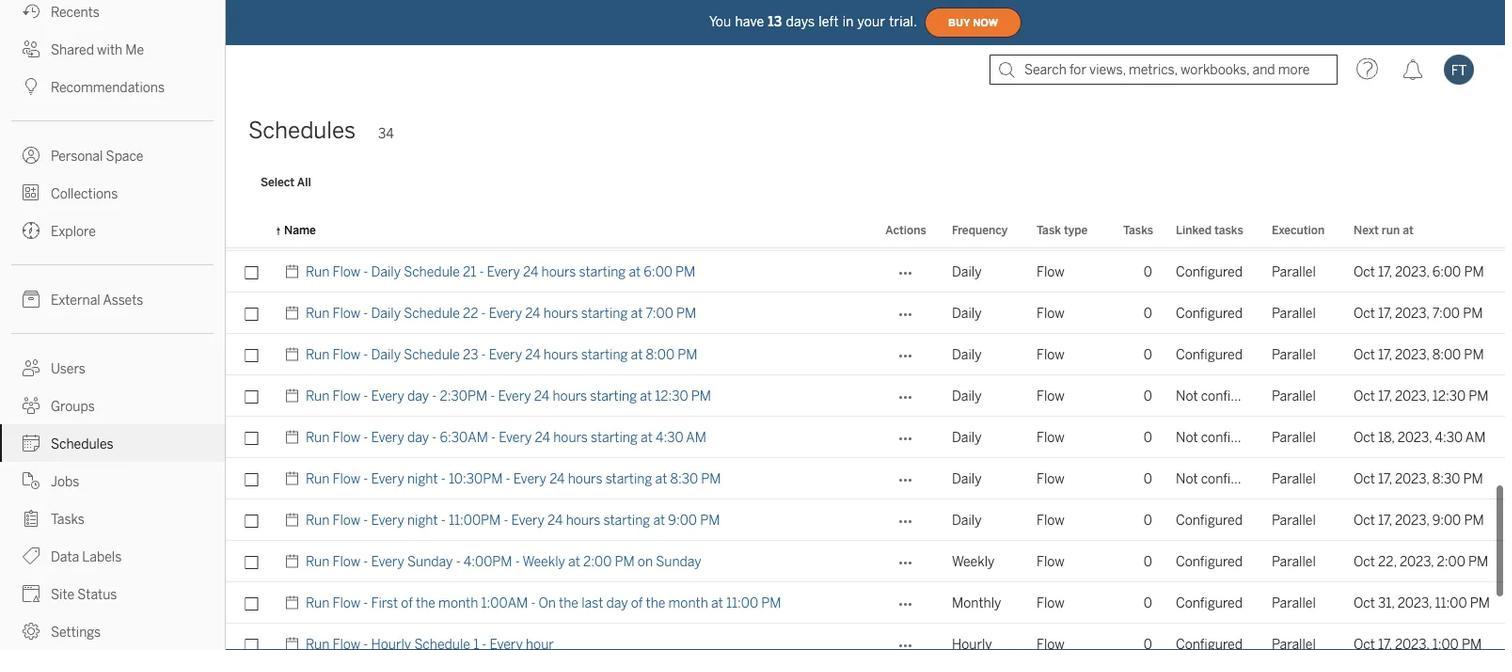 Task type: locate. For each thing, give the bounding box(es) containing it.
hours
[[542, 264, 576, 280], [544, 305, 578, 321], [544, 347, 578, 362], [553, 388, 587, 404], [554, 430, 588, 445], [568, 471, 603, 487], [566, 512, 601, 528]]

1 0 from the top
[[1144, 264, 1153, 280]]

recommendations link
[[0, 68, 225, 105]]

oct for oct 17, 2023, 8:00 pm
[[1354, 347, 1376, 362]]

6 schedule image from the top
[[284, 583, 306, 624]]

1 horizontal spatial schedules
[[248, 117, 356, 144]]

weekly up run flow - first of the month 1:00am - on the last day of the month at 11:00 pm
[[523, 554, 565, 569]]

row containing run flow - first of the month 1:00am - on the last day of the month at 11:00 pm
[[226, 583, 1506, 624]]

17, up oct 17, 2023, 8:00 pm
[[1379, 305, 1393, 321]]

8:00
[[646, 347, 675, 362], [1433, 347, 1462, 362]]

run flow - every night - 10:30pm - every 24 hours starting at 8:30 pm
[[306, 471, 721, 487]]

cell up oct 17, 2023, 6:00 pm
[[1343, 210, 1506, 251]]

8 cell from the left
[[1343, 210, 1506, 251]]

24 up run flow - every day - 6:30am - every 24 hours starting at 4:30 am
[[534, 388, 550, 404]]

2 parallel from the top
[[1272, 305, 1316, 321]]

2 vertical spatial schedule
[[404, 347, 460, 362]]

8 run from the top
[[306, 554, 330, 569]]

2 configured from the top
[[1176, 305, 1243, 321]]

cell left frequency
[[871, 210, 941, 251]]

oct up oct 17, 2023, 8:00 pm
[[1354, 305, 1376, 321]]

daily for run flow - daily schedule 22 - every 24 hours starting at 7:00 pm
[[952, 305, 982, 321]]

oct for oct 17, 2023, 6:00 pm
[[1354, 264, 1376, 280]]

7 parallel from the top
[[1272, 512, 1316, 528]]

6 17, from the top
[[1379, 512, 1393, 528]]

0 for oct 17, 2023, 9:00 pm
[[1144, 512, 1153, 528]]

day left 2:30pm
[[407, 388, 429, 404]]

oct up oct 17, 2023, 9:00 pm
[[1354, 471, 1376, 487]]

daily for run flow - every day - 6:30am - every 24 hours starting at 4:30 am
[[952, 430, 982, 445]]

0 vertical spatial tasks
[[1124, 223, 1154, 237]]

the
[[416, 595, 436, 611], [559, 595, 579, 611], [646, 595, 666, 611]]

5 17, from the top
[[1379, 471, 1393, 487]]

run for run flow - every sunday - 4:00pm - weekly at 2:00 pm on sunday
[[306, 554, 330, 569]]

of down the on
[[631, 595, 643, 611]]

2 the from the left
[[559, 595, 579, 611]]

run flow - every sunday - 4:00pm - weekly at 2:00 pm on sunday
[[306, 554, 702, 569]]

2023, for 7:00
[[1396, 305, 1430, 321]]

0 vertical spatial day
[[407, 388, 429, 404]]

17, for oct 17, 2023, 6:00 pm
[[1379, 264, 1393, 280]]

data labels
[[51, 549, 122, 565]]

5 0 from the top
[[1144, 430, 1153, 445]]

site
[[51, 587, 74, 602]]

collections
[[51, 186, 118, 201]]

1 vertical spatial schedules
[[51, 436, 113, 452]]

not configured parallel for oct 17, 2023, 12:30 pm
[[1176, 388, 1316, 404]]

1 horizontal spatial 8:30
[[1433, 471, 1461, 487]]

3 schedule from the top
[[404, 347, 460, 362]]

flow inside run flow - every night - 10:30pm - every 24 hours starting at 8:30 pm "link"
[[333, 471, 361, 487]]

0 horizontal spatial weekly
[[523, 554, 565, 569]]

3 configured from the top
[[1176, 347, 1243, 362]]

month
[[439, 595, 478, 611], [669, 595, 708, 611]]

night for 11:00pm
[[407, 512, 438, 528]]

1 horizontal spatial weekly
[[952, 554, 995, 569]]

not configured parallel
[[1176, 388, 1316, 404], [1176, 430, 1316, 445], [1176, 471, 1316, 487]]

11:00
[[726, 595, 759, 611], [1436, 595, 1468, 611]]

1 vertical spatial night
[[407, 512, 438, 528]]

2 6:00 from the left
[[1433, 264, 1462, 280]]

1 row from the top
[[226, 210, 1506, 251]]

external assets
[[51, 292, 143, 308]]

starting inside run flow - daily schedule 22 - every 24 hours starting at 7:00 pm link
[[581, 305, 628, 321]]

parallel
[[1272, 264, 1316, 280], [1272, 305, 1316, 321], [1272, 347, 1316, 362], [1272, 388, 1316, 404], [1272, 430, 1316, 445], [1272, 471, 1316, 487], [1272, 512, 1316, 528], [1272, 554, 1316, 569], [1272, 595, 1316, 611]]

recommendations
[[51, 80, 165, 95]]

4 row from the top
[[226, 334, 1506, 375]]

tasks left linked
[[1124, 223, 1154, 237]]

3 not from the top
[[1176, 471, 1199, 487]]

flow inside run flow - every night - 11:00pm - every 24 hours starting at 9:00 pm link
[[333, 512, 361, 528]]

5 row from the top
[[226, 375, 1506, 417]]

schedule left 22
[[404, 305, 460, 321]]

4 17, from the top
[[1379, 388, 1393, 404]]

2023, down oct 17, 2023, 8:00 pm
[[1396, 388, 1430, 404]]

at
[[1403, 223, 1414, 237], [629, 264, 641, 280], [631, 305, 643, 321], [631, 347, 643, 362], [640, 388, 652, 404], [641, 430, 653, 445], [655, 471, 667, 487], [654, 512, 666, 528], [568, 554, 580, 569], [711, 595, 723, 611]]

configured for oct 17, 2023, 7:00 pm
[[1176, 305, 1243, 321]]

hours up run flow - daily schedule 23 - every 24 hours starting at 8:00 pm
[[544, 305, 578, 321]]

row containing run flow - daily schedule 22 - every 24 hours starting at 7:00 pm
[[226, 293, 1506, 334]]

the right the first
[[416, 595, 436, 611]]

2:30pm
[[440, 388, 488, 404]]

24
[[523, 264, 539, 280], [525, 305, 541, 321], [525, 347, 541, 362], [534, 388, 550, 404], [535, 430, 551, 445], [550, 471, 565, 487], [548, 512, 563, 528]]

jobs link
[[0, 462, 225, 500]]

0 vertical spatial not configured parallel
[[1176, 388, 1316, 404]]

24 up run flow - daily schedule 22 - every 24 hours starting at 7:00 pm
[[523, 264, 539, 280]]

schedules
[[248, 117, 356, 144], [51, 436, 113, 452]]

1 schedule image from the top
[[284, 293, 306, 334]]

17, down oct 17, 2023, 7:00 pm
[[1379, 347, 1393, 362]]

1 4:30 from the left
[[656, 430, 684, 445]]

0 horizontal spatial tasks
[[51, 511, 85, 527]]

2 schedule image from the top
[[284, 334, 306, 375]]

2 configured from the top
[[1202, 430, 1266, 445]]

schedule image
[[284, 251, 306, 293], [284, 334, 306, 375], [284, 500, 306, 541]]

2:00 up oct 31, 2023, 11:00 pm
[[1438, 554, 1466, 569]]

sunday left 4:00pm
[[407, 554, 453, 569]]

17, down 18,
[[1379, 471, 1393, 487]]

10 row from the top
[[226, 583, 1506, 624]]

2 not from the top
[[1176, 430, 1199, 445]]

3 oct from the top
[[1354, 347, 1376, 362]]

0 vertical spatial schedule
[[404, 264, 460, 280]]

flow inside run flow - every sunday - 4:00pm - weekly at 2:00 pm on sunday "link"
[[333, 554, 361, 569]]

2:00 up "last"
[[583, 554, 612, 569]]

row containing run flow - every night - 11:00pm - every 24 hours starting at 9:00 pm
[[226, 500, 1506, 541]]

night for 10:30pm
[[407, 471, 438, 487]]

run for run flow - every night - 11:00pm - every 24 hours starting at 9:00 pm
[[306, 512, 330, 528]]

1 17, from the top
[[1379, 264, 1393, 280]]

1 night from the top
[[407, 471, 438, 487]]

-
[[364, 264, 368, 280], [479, 264, 484, 280], [364, 305, 368, 321], [481, 305, 486, 321], [364, 347, 368, 362], [481, 347, 486, 362], [364, 388, 368, 404], [432, 388, 437, 404], [491, 388, 495, 404], [364, 430, 368, 445], [432, 430, 437, 445], [491, 430, 496, 445], [364, 471, 368, 487], [441, 471, 446, 487], [506, 471, 511, 487], [364, 512, 368, 528], [441, 512, 446, 528], [504, 512, 509, 528], [364, 554, 368, 569], [456, 554, 461, 569], [515, 554, 520, 569], [364, 595, 368, 611], [531, 595, 536, 611]]

2:00
[[583, 554, 612, 569], [1438, 554, 1466, 569]]

1 horizontal spatial 12:30
[[1433, 388, 1466, 404]]

of
[[401, 595, 413, 611], [631, 595, 643, 611]]

17, up 18,
[[1379, 388, 1393, 404]]

personal
[[51, 148, 103, 164]]

2 oct from the top
[[1354, 305, 1376, 321]]

oct for oct 18, 2023, 4:30 am
[[1354, 430, 1376, 445]]

2 am from the left
[[1466, 430, 1486, 445]]

1 horizontal spatial of
[[631, 595, 643, 611]]

9 run from the top
[[306, 595, 330, 611]]

collections link
[[0, 174, 225, 212]]

13
[[768, 14, 782, 29]]

shared with me
[[51, 42, 144, 57]]

linked tasks
[[1176, 223, 1244, 237]]

oct down oct 17, 2023, 8:30 pm
[[1354, 512, 1376, 528]]

17, for oct 17, 2023, 8:30 pm
[[1379, 471, 1393, 487]]

2023, up oct 17, 2023, 9:00 pm
[[1396, 471, 1430, 487]]

weekly up monthly
[[952, 554, 995, 569]]

schedules down groups
[[51, 436, 113, 452]]

daily
[[371, 264, 401, 280], [952, 264, 982, 280], [371, 305, 401, 321], [952, 305, 982, 321], [371, 347, 401, 362], [952, 347, 982, 362], [952, 388, 982, 404], [952, 430, 982, 445], [952, 471, 982, 487], [952, 512, 982, 528]]

8 oct from the top
[[1354, 554, 1376, 569]]

2023, down oct 17, 2023, 8:30 pm
[[1396, 512, 1430, 528]]

oct left '31,'
[[1354, 595, 1376, 611]]

at inside "link"
[[655, 471, 667, 487]]

with
[[97, 42, 123, 57]]

configured for oct 17, 2023, 9:00 pm
[[1176, 512, 1243, 528]]

24 up run flow - every day - 2:30pm - every 24 hours starting at 12:30 pm
[[525, 347, 541, 362]]

2023, down oct 17, 2023, 7:00 pm
[[1396, 347, 1430, 362]]

0 horizontal spatial 9:00
[[669, 512, 697, 528]]

every inside the run flow - daily schedule 21 - every 24 hours starting at 6:00 pm link
[[487, 264, 520, 280]]

2 vertical spatial not configured parallel
[[1176, 471, 1316, 487]]

1 parallel from the top
[[1272, 264, 1316, 280]]

3 0 from the top
[[1144, 347, 1153, 362]]

sunday right the on
[[656, 554, 702, 569]]

flow inside the run flow - daily schedule 21 - every 24 hours starting at 6:00 pm link
[[333, 264, 361, 280]]

hours up run flow - every day - 6:30am - every 24 hours starting at 4:30 am
[[553, 388, 587, 404]]

0 horizontal spatial am
[[686, 430, 707, 445]]

schedule image for run flow - every day - 2:30pm - every 24 hours starting at 12:30 pm
[[284, 375, 306, 417]]

9 row from the top
[[226, 541, 1506, 583]]

flow inside run flow - first of the month 1:00am - on the last day of the month at 11:00 pm link
[[333, 595, 361, 611]]

1 horizontal spatial sunday
[[656, 554, 702, 569]]

1 vertical spatial day
[[407, 430, 429, 445]]

1 schedule image from the top
[[284, 251, 306, 293]]

external
[[51, 292, 100, 308]]

1 8:30 from the left
[[670, 471, 698, 487]]

5 run from the top
[[306, 430, 330, 445]]

0 horizontal spatial 7:00
[[646, 305, 674, 321]]

1 horizontal spatial 11:00
[[1436, 595, 1468, 611]]

17, down next run at
[[1379, 264, 1393, 280]]

parallel for oct 17, 2023, 7:00 pm
[[1272, 305, 1316, 321]]

personal space
[[51, 148, 143, 164]]

1 oct from the top
[[1354, 264, 1376, 280]]

7 run from the top
[[306, 512, 330, 528]]

run for run flow - first of the month 1:00am - on the last day of the month at 11:00 pm
[[306, 595, 330, 611]]

0 horizontal spatial 8:30
[[670, 471, 698, 487]]

daily for run flow - every night - 11:00pm - every 24 hours starting at 9:00 pm
[[952, 512, 982, 528]]

schedule image for run flow - every night - 10:30pm - every 24 hours starting at 8:30 pm
[[284, 458, 306, 500]]

execution
[[1272, 223, 1325, 237]]

cell left linked
[[1106, 210, 1165, 251]]

1 horizontal spatial 9:00
[[1433, 512, 1462, 528]]

3 not configured parallel from the top
[[1176, 471, 1316, 487]]

tasks link
[[0, 500, 225, 537]]

6 oct from the top
[[1354, 471, 1376, 487]]

2 schedule from the top
[[404, 305, 460, 321]]

buy now button
[[925, 8, 1022, 38]]

1 7:00 from the left
[[646, 305, 674, 321]]

1 horizontal spatial 8:00
[[1433, 347, 1462, 362]]

9 0 from the top
[[1144, 595, 1153, 611]]

schedule for 21
[[404, 264, 460, 280]]

2 of from the left
[[631, 595, 643, 611]]

flow
[[333, 264, 361, 280], [1037, 264, 1065, 280], [333, 305, 361, 321], [1037, 305, 1065, 321], [333, 347, 361, 362], [1037, 347, 1065, 362], [333, 388, 361, 404], [1037, 388, 1065, 404], [333, 430, 361, 445], [1037, 430, 1065, 445], [333, 471, 361, 487], [1037, 471, 1065, 487], [333, 512, 361, 528], [1037, 512, 1065, 528], [333, 554, 361, 569], [1037, 554, 1065, 569], [333, 595, 361, 611], [1037, 595, 1065, 611]]

0 horizontal spatial schedules
[[51, 436, 113, 452]]

3 run from the top
[[306, 347, 330, 362]]

hours up run flow - every night - 11:00pm - every 24 hours starting at 9:00 pm
[[568, 471, 603, 487]]

3 schedule image from the top
[[284, 500, 306, 541]]

2 4:30 from the left
[[1436, 430, 1464, 445]]

0 for oct 17, 2023, 7:00 pm
[[1144, 305, 1153, 321]]

2 8:30 from the left
[[1433, 471, 1461, 487]]

hours up run flow - daily schedule 22 - every 24 hours starting at 7:00 pm
[[542, 264, 576, 280]]

2023, for 9:00
[[1396, 512, 1430, 528]]

2023, for 6:00
[[1396, 264, 1430, 280]]

1 horizontal spatial tasks
[[1124, 223, 1154, 237]]

1 vertical spatial not configured parallel
[[1176, 430, 1316, 445]]

parallel for oct 22, 2023, 2:00 pm
[[1272, 554, 1316, 569]]

1 vertical spatial schedule
[[404, 305, 460, 321]]

flow inside run flow - every day - 6:30am - every 24 hours starting at 4:30 am link
[[333, 430, 361, 445]]

7 row from the top
[[226, 458, 1506, 500]]

2 row from the top
[[226, 251, 1506, 293]]

0 horizontal spatial 11:00
[[726, 595, 759, 611]]

oct down next
[[1354, 264, 1376, 280]]

weekly inside "link"
[[523, 554, 565, 569]]

oct for oct 31, 2023, 11:00 pm
[[1354, 595, 1376, 611]]

2 horizontal spatial the
[[646, 595, 666, 611]]

configured for oct 31, 2023, 11:00 pm
[[1176, 595, 1243, 611]]

0
[[1144, 264, 1153, 280], [1144, 305, 1153, 321], [1144, 347, 1153, 362], [1144, 388, 1153, 404], [1144, 430, 1153, 445], [1144, 471, 1153, 487], [1144, 512, 1153, 528], [1144, 554, 1153, 569], [1144, 595, 1153, 611]]

day left '6:30am'
[[407, 430, 429, 445]]

4:30
[[656, 430, 684, 445], [1436, 430, 1464, 445]]

row containing run flow - daily schedule 21 - every 24 hours starting at 6:00 pm
[[226, 251, 1506, 293]]

5 cell from the left
[[1106, 210, 1165, 251]]

8 0 from the top
[[1144, 554, 1153, 569]]

actions
[[886, 223, 927, 237]]

17, up the 22,
[[1379, 512, 1393, 528]]

1 8:00 from the left
[[646, 347, 675, 362]]

2 vertical spatial not
[[1176, 471, 1199, 487]]

schedules up all
[[248, 117, 356, 144]]

tasks down jobs
[[51, 511, 85, 527]]

tasks
[[1215, 223, 1244, 237]]

2:00 inside "link"
[[583, 554, 612, 569]]

oct for oct 17, 2023, 12:30 pm
[[1354, 388, 1376, 404]]

cell left "task"
[[941, 210, 1026, 251]]

daily for run flow - every day - 2:30pm - every 24 hours starting at 12:30 pm
[[952, 388, 982, 404]]

2023, for 12:30
[[1396, 388, 1430, 404]]

me
[[125, 42, 144, 57]]

7 0 from the top
[[1144, 512, 1153, 528]]

0 horizontal spatial 6:00
[[644, 264, 673, 280]]

linked
[[1176, 223, 1212, 237]]

1 6:00 from the left
[[644, 264, 673, 280]]

4:00pm
[[464, 554, 512, 569]]

4 schedule image from the top
[[284, 458, 306, 500]]

0 horizontal spatial month
[[439, 595, 478, 611]]

row
[[226, 210, 1506, 251], [226, 251, 1506, 293], [226, 293, 1506, 334], [226, 334, 1506, 375], [226, 375, 1506, 417], [226, 417, 1506, 458], [226, 458, 1506, 500], [226, 500, 1506, 541], [226, 541, 1506, 583], [226, 583, 1506, 624], [226, 624, 1506, 650]]

cell left execution
[[1165, 210, 1261, 251]]

24 up run flow - every night - 11:00pm - every 24 hours starting at 9:00 pm
[[550, 471, 565, 487]]

2 vertical spatial schedule image
[[284, 500, 306, 541]]

oct left the 22,
[[1354, 554, 1376, 569]]

assets
[[103, 292, 143, 308]]

6 configured from the top
[[1176, 595, 1243, 611]]

6 0 from the top
[[1144, 471, 1153, 487]]

of right the first
[[401, 595, 413, 611]]

1 horizontal spatial the
[[559, 595, 579, 611]]

settings link
[[0, 613, 225, 650]]

cell left next
[[1261, 210, 1343, 251]]

schedule image
[[284, 293, 306, 334], [284, 375, 306, 417], [284, 417, 306, 458], [284, 458, 306, 500], [284, 541, 306, 583], [284, 583, 306, 624], [284, 624, 306, 650]]

night left the 10:30pm
[[407, 471, 438, 487]]

0 vertical spatial configured
[[1202, 388, 1266, 404]]

2 vertical spatial configured
[[1202, 471, 1266, 487]]

2 month from the left
[[669, 595, 708, 611]]

schedule image for run flow - daily schedule 22 - every 24 hours starting at 7:00 pm
[[284, 293, 306, 334]]

2023, right '31,'
[[1398, 595, 1433, 611]]

1 configured from the top
[[1202, 388, 1266, 404]]

2 0 from the top
[[1144, 305, 1153, 321]]

not configured parallel for oct 18, 2023, 4:30 am
[[1176, 430, 1316, 445]]

daily for run flow - every night - 10:30pm - every 24 hours starting at 8:30 pm
[[952, 471, 982, 487]]

now
[[973, 17, 999, 28]]

1 horizontal spatial 2:00
[[1438, 554, 1466, 569]]

2023, up oct 17, 2023, 7:00 pm
[[1396, 264, 1430, 280]]

grid
[[226, 0, 1506, 650]]

oct down oct 17, 2023, 7:00 pm
[[1354, 347, 1376, 362]]

1 horizontal spatial 4:30
[[1436, 430, 1464, 445]]

1 vertical spatial not
[[1176, 430, 1199, 445]]

schedule image for run flow - every sunday - 4:00pm - weekly at 2:00 pm on sunday
[[284, 541, 306, 583]]

row group
[[226, 251, 1506, 650]]

parallel for oct 31, 2023, 11:00 pm
[[1272, 595, 1316, 611]]

9 parallel from the top
[[1272, 595, 1316, 611]]

1 horizontal spatial month
[[669, 595, 708, 611]]

1 vertical spatial configured
[[1202, 430, 1266, 445]]

0 horizontal spatial 12:30
[[655, 388, 689, 404]]

oct for oct 17, 2023, 9:00 pm
[[1354, 512, 1376, 528]]

1 month from the left
[[439, 595, 478, 611]]

5 schedule image from the top
[[284, 541, 306, 583]]

run for run flow - every night - 10:30pm - every 24 hours starting at 8:30 pm
[[306, 471, 330, 487]]

8 row from the top
[[226, 500, 1506, 541]]

9 oct from the top
[[1354, 595, 1376, 611]]

run flow - daily schedule 21 - every 24 hours starting at 6:00 pm link
[[306, 251, 696, 293]]

hours inside "link"
[[568, 471, 603, 487]]

0 for oct 31, 2023, 11:00 pm
[[1144, 595, 1153, 611]]

3 17, from the top
[[1379, 347, 1393, 362]]

run inside "link"
[[306, 554, 330, 569]]

night inside "link"
[[407, 471, 438, 487]]

7 cell from the left
[[1261, 210, 1343, 251]]

pm
[[676, 264, 696, 280], [1465, 264, 1485, 280], [677, 305, 697, 321], [1464, 305, 1483, 321], [678, 347, 698, 362], [1465, 347, 1485, 362], [692, 388, 711, 404], [1469, 388, 1489, 404], [701, 471, 721, 487], [1464, 471, 1484, 487], [700, 512, 720, 528], [1465, 512, 1485, 528], [615, 554, 635, 569], [1469, 554, 1489, 569], [762, 595, 782, 611], [1471, 595, 1491, 611]]

settings
[[51, 624, 101, 640]]

schedule for 22
[[404, 305, 460, 321]]

0 horizontal spatial 4:30
[[656, 430, 684, 445]]

3 configured from the top
[[1202, 471, 1266, 487]]

2023, right the 22,
[[1400, 554, 1435, 569]]

parallel for oct 17, 2023, 8:00 pm
[[1272, 347, 1316, 362]]

0 for oct 18, 2023, 4:30 am
[[1144, 430, 1153, 445]]

configured
[[1202, 388, 1266, 404], [1202, 430, 1266, 445], [1202, 471, 1266, 487]]

1 vertical spatial schedule image
[[284, 334, 306, 375]]

1 horizontal spatial 7:00
[[1433, 305, 1461, 321]]

oct for oct 17, 2023, 8:30 pm
[[1354, 471, 1376, 487]]

0 horizontal spatial the
[[416, 595, 436, 611]]

0 horizontal spatial sunday
[[407, 554, 453, 569]]

0 horizontal spatial 2:00
[[583, 554, 612, 569]]

configured for oct 17, 2023, 6:00 pm
[[1176, 264, 1243, 280]]

cell
[[273, 210, 871, 251], [871, 210, 941, 251], [941, 210, 1026, 251], [1026, 210, 1106, 251], [1106, 210, 1165, 251], [1165, 210, 1261, 251], [1261, 210, 1343, 251], [1343, 210, 1506, 251]]

you
[[709, 14, 732, 29]]

starting inside run flow - every night - 11:00pm - every 24 hours starting at 9:00 pm link
[[604, 512, 651, 528]]

0 vertical spatial night
[[407, 471, 438, 487]]

oct down oct 17, 2023, 8:00 pm
[[1354, 388, 1376, 404]]

run flow - every day - 2:30pm - every 24 hours starting at 12:30 pm link
[[306, 375, 711, 417]]

4 oct from the top
[[1354, 388, 1376, 404]]

1 configured from the top
[[1176, 264, 1243, 280]]

3 schedule image from the top
[[284, 417, 306, 458]]

2 night from the top
[[407, 512, 438, 528]]

11:00pm
[[449, 512, 501, 528]]

run flow - daily schedule 21 - every 24 hours starting at 6:00 pm
[[306, 264, 696, 280]]

cell up run flow - daily schedule 21 - every 24 hours starting at 6:00 pm
[[273, 210, 871, 251]]

row containing run flow - every night - 10:30pm - every 24 hours starting at 8:30 pm
[[226, 458, 1506, 500]]

first
[[371, 595, 398, 611]]

2 schedule image from the top
[[284, 375, 306, 417]]

schedule left 23
[[404, 347, 460, 362]]

run flow - daily schedule 22 - every 24 hours starting at 7:00 pm link
[[306, 293, 697, 334]]

the right 'on'
[[559, 595, 579, 611]]

9:00
[[669, 512, 697, 528], [1433, 512, 1462, 528]]

parallel for oct 17, 2023, 6:00 pm
[[1272, 264, 1316, 280]]

night left 11:00pm
[[407, 512, 438, 528]]

am
[[686, 430, 707, 445], [1466, 430, 1486, 445]]

users link
[[0, 349, 225, 387]]

1 2:00 from the left
[[583, 554, 612, 569]]

run inside "link"
[[306, 471, 330, 487]]

oct left 18,
[[1354, 430, 1376, 445]]

row group containing run flow - daily schedule 21 - every 24 hours starting at 6:00 pm
[[226, 251, 1506, 650]]

0 vertical spatial not
[[1176, 388, 1199, 404]]

6 parallel from the top
[[1272, 471, 1316, 487]]

weekly
[[523, 554, 565, 569], [952, 554, 995, 569]]

2023, right 18,
[[1398, 430, 1433, 445]]

external assets link
[[0, 280, 225, 318]]

the down the on
[[646, 595, 666, 611]]

flow inside run flow - daily schedule 22 - every 24 hours starting at 7:00 pm link
[[333, 305, 361, 321]]

day
[[407, 388, 429, 404], [407, 430, 429, 445], [606, 595, 628, 611]]

schedule image for run flow - first of the month 1:00am - on the last day of the month at 11:00 pm
[[284, 583, 306, 624]]

oct 17, 2023, 9:00 pm
[[1354, 512, 1485, 528]]

oct for oct 17, 2023, 7:00 pm
[[1354, 305, 1376, 321]]

6:30am
[[440, 430, 488, 445]]

7:00
[[646, 305, 674, 321], [1433, 305, 1461, 321]]

oct
[[1354, 264, 1376, 280], [1354, 305, 1376, 321], [1354, 347, 1376, 362], [1354, 388, 1376, 404], [1354, 430, 1376, 445], [1354, 471, 1376, 487], [1354, 512, 1376, 528], [1354, 554, 1376, 569], [1354, 595, 1376, 611]]

1 horizontal spatial am
[[1466, 430, 1486, 445]]

6 run from the top
[[306, 471, 330, 487]]

cell right frequency
[[1026, 210, 1106, 251]]

2 vertical spatial day
[[606, 595, 628, 611]]

0 horizontal spatial 8:00
[[646, 347, 675, 362]]

2023, up oct 17, 2023, 8:00 pm
[[1396, 305, 1430, 321]]

17,
[[1379, 264, 1393, 280], [1379, 305, 1393, 321], [1379, 347, 1393, 362], [1379, 388, 1393, 404], [1379, 471, 1393, 487], [1379, 512, 1393, 528]]

0 vertical spatial schedule image
[[284, 251, 306, 293]]

1 not from the top
[[1176, 388, 1199, 404]]

day right "last"
[[606, 595, 628, 611]]

2 weekly from the left
[[952, 554, 995, 569]]

at inside "link"
[[568, 554, 580, 569]]

left
[[819, 14, 839, 29]]

configured for oct 22, 2023, 2:00 pm
[[1176, 554, 1243, 569]]

explore
[[51, 224, 96, 239]]

schedule left 21
[[404, 264, 460, 280]]

6:00
[[644, 264, 673, 280], [1433, 264, 1462, 280]]

night
[[407, 471, 438, 487], [407, 512, 438, 528]]

0 for oct 17, 2023, 6:00 pm
[[1144, 264, 1153, 280]]

1 horizontal spatial 6:00
[[1433, 264, 1462, 280]]

7 oct from the top
[[1354, 512, 1376, 528]]

2 17, from the top
[[1379, 305, 1393, 321]]

schedule image for run flow - daily schedule 21 - every 24 hours starting at 6:00 pm
[[284, 251, 306, 293]]

0 horizontal spatial of
[[401, 595, 413, 611]]

0 vertical spatial schedules
[[248, 117, 356, 144]]



Task type: vqa. For each thing, say whether or not it's contained in the screenshot.


Task type: describe. For each thing, give the bounding box(es) containing it.
17, for oct 17, 2023, 7:00 pm
[[1379, 305, 1393, 321]]

oct 17, 2023, 12:30 pm
[[1354, 388, 1489, 404]]

task
[[1037, 223, 1061, 237]]

3 the from the left
[[646, 595, 666, 611]]

day for 6:30am
[[407, 430, 429, 445]]

flow inside run flow - every day - 2:30pm - every 24 hours starting at 12:30 pm link
[[333, 388, 361, 404]]

1 cell from the left
[[273, 210, 871, 251]]

buy now
[[949, 17, 999, 28]]

22,
[[1379, 554, 1397, 569]]

days
[[786, 14, 815, 29]]

not for oct 17, 2023, 12:30 pm
[[1176, 388, 1199, 404]]

run flow - first of the month 1:00am - on the last day of the month at 11:00 pm link
[[306, 583, 782, 624]]

starting inside run flow - every day - 6:30am - every 24 hours starting at 4:30 am link
[[591, 430, 638, 445]]

shared with me link
[[0, 30, 225, 68]]

select
[[261, 175, 295, 188]]

oct 22, 2023, 2:00 pm
[[1354, 554, 1489, 569]]

status
[[77, 587, 117, 602]]

pm inside "link"
[[701, 471, 721, 487]]

24 inside "link"
[[550, 471, 565, 487]]

shared
[[51, 42, 94, 57]]

starting inside run flow - every day - 2:30pm - every 24 hours starting at 12:30 pm link
[[590, 388, 637, 404]]

run flow - daily schedule 23 - every 24 hours starting at 8:00 pm
[[306, 347, 698, 362]]

1 the from the left
[[416, 595, 436, 611]]

daily for run flow - daily schedule 23 - every 24 hours starting at 8:00 pm
[[952, 347, 982, 362]]

oct 17, 2023, 8:30 pm
[[1354, 471, 1484, 487]]

every inside run flow - daily schedule 22 - every 24 hours starting at 7:00 pm link
[[489, 305, 522, 321]]

18,
[[1379, 430, 1395, 445]]

buy
[[949, 17, 970, 28]]

24 down run flow - every night - 10:30pm - every 24 hours starting at 8:30 pm "link"
[[548, 512, 563, 528]]

groups
[[51, 399, 95, 414]]

2023, for 8:30
[[1396, 471, 1430, 487]]

schedule image for run flow - every day - 6:30am - every 24 hours starting at 4:30 am
[[284, 417, 306, 458]]

select all button
[[248, 170, 323, 193]]

have
[[735, 14, 764, 29]]

run for run flow - daily schedule 21 - every 24 hours starting at 6:00 pm
[[306, 264, 330, 280]]

run flow - every day - 2:30pm - every 24 hours starting at 12:30 pm
[[306, 388, 711, 404]]

pm inside "link"
[[615, 554, 635, 569]]

monthly
[[952, 595, 1002, 611]]

31,
[[1379, 595, 1395, 611]]

select row image
[[226, 210, 272, 250]]

space
[[106, 148, 143, 164]]

all
[[297, 175, 311, 188]]

run flow - every night - 11:00pm - every 24 hours starting at 9:00 pm link
[[306, 500, 720, 541]]

4 cell from the left
[[1026, 210, 1106, 251]]

data labels link
[[0, 537, 225, 575]]

23
[[463, 347, 478, 362]]

jobs
[[51, 474, 79, 489]]

configured for oct 17, 2023, 8:30 pm
[[1202, 471, 1266, 487]]

run for run flow - daily schedule 23 - every 24 hours starting at 8:00 pm
[[306, 347, 330, 362]]

your
[[858, 14, 886, 29]]

1 of from the left
[[401, 595, 413, 611]]

row containing run flow - daily schedule 23 - every 24 hours starting at 8:00 pm
[[226, 334, 1506, 375]]

run flow - every day - 6:30am - every 24 hours starting at 4:30 am link
[[306, 417, 707, 458]]

recents
[[51, 4, 100, 20]]

next run at
[[1354, 223, 1414, 237]]

2 11:00 from the left
[[1436, 595, 1468, 611]]

schedules link
[[0, 424, 225, 462]]

in
[[843, 14, 854, 29]]

not for oct 17, 2023, 8:30 pm
[[1176, 471, 1199, 487]]

site status
[[51, 587, 117, 602]]

users
[[51, 361, 86, 376]]

row containing run flow - every day - 2:30pm - every 24 hours starting at 12:30 pm
[[226, 375, 1506, 417]]

run for run flow - every day - 6:30am - every 24 hours starting at 4:30 am
[[306, 430, 330, 445]]

3 cell from the left
[[941, 210, 1026, 251]]

groups link
[[0, 387, 225, 424]]

1 am from the left
[[686, 430, 707, 445]]

24 up run flow - daily schedule 23 - every 24 hours starting at 8:00 pm
[[525, 305, 541, 321]]

run for run flow - daily schedule 22 - every 24 hours starting at 7:00 pm
[[306, 305, 330, 321]]

schedule for 23
[[404, 347, 460, 362]]

select all
[[261, 175, 311, 188]]

every inside run flow - every sunday - 4:00pm - weekly at 2:00 pm on sunday "link"
[[371, 554, 404, 569]]

7 schedule image from the top
[[284, 624, 306, 650]]

configured for oct 17, 2023, 12:30 pm
[[1202, 388, 1266, 404]]

2 9:00 from the left
[[1433, 512, 1462, 528]]

personal space link
[[0, 136, 225, 174]]

day for 2:30pm
[[407, 388, 429, 404]]

17, for oct 17, 2023, 8:00 pm
[[1379, 347, 1393, 362]]

2 cell from the left
[[871, 210, 941, 251]]

17, for oct 17, 2023, 12:30 pm
[[1379, 388, 1393, 404]]

explore link
[[0, 212, 225, 249]]

configured for oct 17, 2023, 8:00 pm
[[1176, 347, 1243, 362]]

2023, for 11:00
[[1398, 595, 1433, 611]]

2 2:00 from the left
[[1438, 554, 1466, 569]]

on
[[539, 595, 556, 611]]

every inside run flow - daily schedule 23 - every 24 hours starting at 8:00 pm link
[[489, 347, 522, 362]]

parallel for oct 17, 2023, 9:00 pm
[[1272, 512, 1316, 528]]

6:00 inside the run flow - daily schedule 21 - every 24 hours starting at 6:00 pm link
[[644, 264, 673, 280]]

34
[[378, 126, 394, 142]]

starting inside run flow - every night - 10:30pm - every 24 hours starting at 8:30 pm "link"
[[606, 471, 652, 487]]

daily for run flow - daily schedule 21 - every 24 hours starting at 6:00 pm
[[952, 264, 982, 280]]

1 vertical spatial tasks
[[51, 511, 85, 527]]

you have 13 days left in your trial.
[[709, 14, 918, 29]]

oct 17, 2023, 8:00 pm
[[1354, 347, 1485, 362]]

1 12:30 from the left
[[655, 388, 689, 404]]

oct 18, 2023, 4:30 am
[[1354, 430, 1486, 445]]

schedule image for run flow - every night - 11:00pm - every 24 hours starting at 9:00 pm
[[284, 500, 306, 541]]

not configured parallel for oct 17, 2023, 8:30 pm
[[1176, 471, 1316, 487]]

Search for views, metrics, workbooks, and more text field
[[990, 55, 1338, 85]]

2 sunday from the left
[[656, 554, 702, 569]]

run flow - daily schedule 22 - every 24 hours starting at 7:00 pm
[[306, 305, 697, 321]]

grid containing run flow - daily schedule 21 - every 24 hours starting at 6:00 pm
[[226, 0, 1506, 650]]

run
[[1382, 223, 1401, 237]]

11 row from the top
[[226, 624, 1506, 650]]

1 sunday from the left
[[407, 554, 453, 569]]

row containing run flow - every sunday - 4:00pm - weekly at 2:00 pm on sunday
[[226, 541, 1506, 583]]

oct 17, 2023, 7:00 pm
[[1354, 305, 1483, 321]]

2023, for 4:30
[[1398, 430, 1433, 445]]

2 12:30 from the left
[[1433, 388, 1466, 404]]

frequency
[[952, 223, 1008, 237]]

2023, for 8:00
[[1396, 347, 1430, 362]]

trial.
[[889, 14, 918, 29]]

run flow - every night - 10:30pm - every 24 hours starting at 8:30 pm link
[[306, 458, 721, 500]]

1 11:00 from the left
[[726, 595, 759, 611]]

22
[[463, 305, 478, 321]]

0 for oct 22, 2023, 2:00 pm
[[1144, 554, 1153, 569]]

17, for oct 17, 2023, 9:00 pm
[[1379, 512, 1393, 528]]

on
[[638, 554, 653, 569]]

not for oct 18, 2023, 4:30 am
[[1176, 430, 1199, 445]]

8:30 inside "link"
[[670, 471, 698, 487]]

starting inside run flow - daily schedule 23 - every 24 hours starting at 8:00 pm link
[[581, 347, 628, 362]]

type
[[1064, 223, 1088, 237]]

2 8:00 from the left
[[1433, 347, 1462, 362]]

run flow - every sunday - 4:00pm - weekly at 2:00 pm on sunday link
[[306, 541, 702, 583]]

6 cell from the left
[[1165, 210, 1261, 251]]

24 up the run flow - every night - 10:30pm - every 24 hours starting at 8:30 pm
[[535, 430, 551, 445]]

recents link
[[0, 0, 225, 30]]

2 7:00 from the left
[[1433, 305, 1461, 321]]

row containing run flow - every day - 6:30am - every 24 hours starting at 4:30 am
[[226, 417, 1506, 458]]

hours up run flow - every day - 2:30pm - every 24 hours starting at 12:30 pm
[[544, 347, 578, 362]]

configured for oct 18, 2023, 4:30 am
[[1202, 430, 1266, 445]]

2023, for 2:00
[[1400, 554, 1435, 569]]

hours up the run flow - every night - 10:30pm - every 24 hours starting at 8:30 pm
[[554, 430, 588, 445]]

1 9:00 from the left
[[669, 512, 697, 528]]

next
[[1354, 223, 1380, 237]]

starting inside the run flow - daily schedule 21 - every 24 hours starting at 6:00 pm link
[[579, 264, 626, 280]]

run flow - daily schedule 23 - every 24 hours starting at 8:00 pm link
[[306, 334, 698, 375]]

data
[[51, 549, 79, 565]]

oct 17, 2023, 6:00 pm
[[1354, 264, 1485, 280]]

0 for oct 17, 2023, 8:00 pm
[[1144, 347, 1153, 362]]

run for run flow - every day - 2:30pm - every 24 hours starting at 12:30 pm
[[306, 388, 330, 404]]

run flow - every day - 6:30am - every 24 hours starting at 4:30 am
[[306, 430, 707, 445]]

10:30pm
[[449, 471, 503, 487]]

5 parallel from the top
[[1272, 430, 1316, 445]]

name
[[284, 223, 316, 237]]

0 for oct 17, 2023, 12:30 pm
[[1144, 388, 1153, 404]]

site status link
[[0, 575, 225, 613]]

schedule image for run flow - daily schedule 23 - every 24 hours starting at 8:00 pm
[[284, 334, 306, 375]]

oct 31, 2023, 11:00 pm
[[1354, 595, 1491, 611]]

4 parallel from the top
[[1272, 388, 1316, 404]]

run flow - first of the month 1:00am - on the last day of the month at 11:00 pm
[[306, 595, 782, 611]]

oct for oct 22, 2023, 2:00 pm
[[1354, 554, 1376, 569]]

labels
[[82, 549, 122, 565]]

run flow - every night - 11:00pm - every 24 hours starting at 9:00 pm
[[306, 512, 720, 528]]

flow inside run flow - daily schedule 23 - every 24 hours starting at 8:00 pm link
[[333, 347, 361, 362]]

0 for oct 17, 2023, 8:30 pm
[[1144, 471, 1153, 487]]

21
[[463, 264, 476, 280]]

hours down run flow - every night - 10:30pm - every 24 hours starting at 8:30 pm "link"
[[566, 512, 601, 528]]



